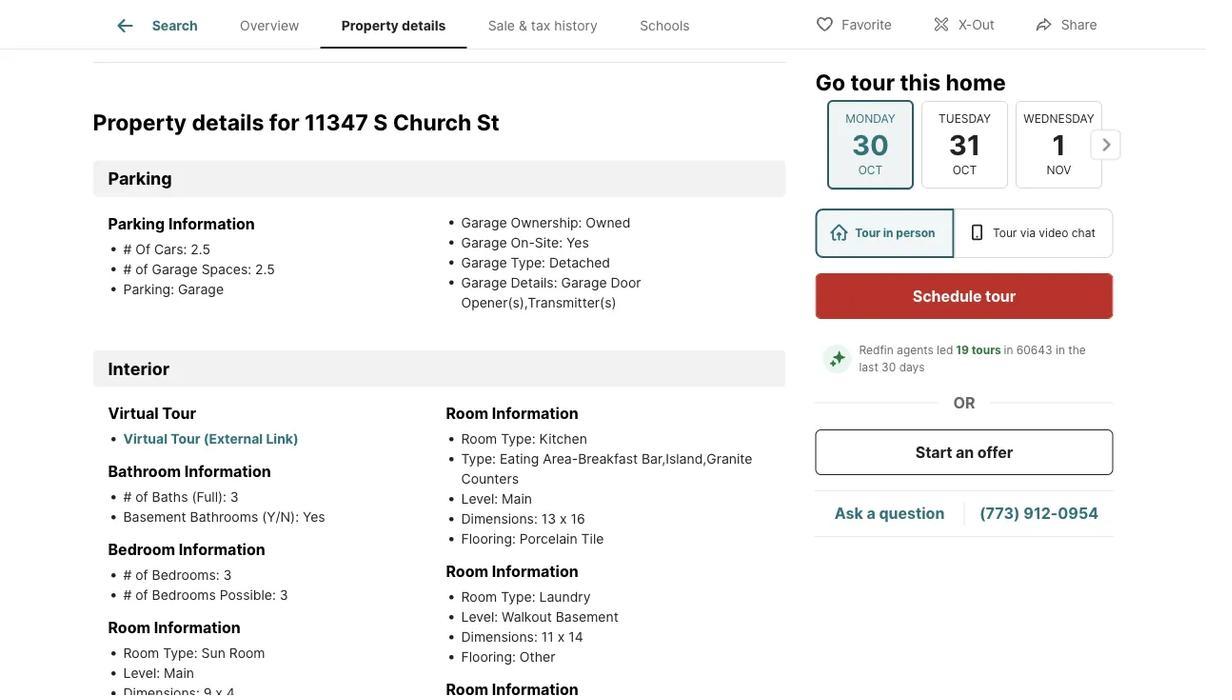 Task type: vqa. For each thing, say whether or not it's contained in the screenshot.
30 in Monday 30 Oct
yes



Task type: describe. For each thing, give the bounding box(es) containing it.
link)
[[266, 431, 299, 447]]

eating
[[500, 451, 539, 467]]

question
[[879, 504, 945, 523]]

3 inside bathroom information # of baths (full): 3 basement bathrooms (y/n): yes
[[230, 489, 239, 505]]

days
[[900, 360, 925, 374]]

level: inside level: main dimensions: 13 x 16 flooring: porcelain tile
[[461, 491, 498, 507]]

dimensions: inside level: main dimensions: 13 x 16 flooring: porcelain tile
[[461, 511, 538, 527]]

chat
[[1072, 226, 1096, 240]]

information for bedroom information # of bedrooms: 3 # of bedrooms possible: 3
[[179, 541, 265, 559]]

flooring: inside room information room type: laundry level: walkout basement dimensions: 11 x 14 flooring: other
[[461, 649, 516, 665]]

information for parking information # of cars: 2.5 # of garage spaces: 2.5 parking: garage
[[168, 214, 255, 233]]

possible:
[[220, 587, 276, 603]]

parking for parking information # of cars: 2.5 # of garage spaces: 2.5 parking: garage
[[108, 214, 165, 233]]

bedrooms
[[152, 587, 216, 603]]

schedule tour
[[913, 287, 1016, 305]]

garage left ownership:
[[461, 214, 507, 231]]

dimensions: inside room information room type: laundry level: walkout basement dimensions: 11 x 14 flooring: other
[[461, 629, 538, 645]]

or
[[954, 393, 976, 412]]

30 inside monday 30 oct
[[852, 128, 889, 161]]

redfin
[[860, 343, 894, 357]]

schools tab
[[619, 3, 711, 49]]

last
[[860, 360, 879, 374]]

list box containing tour in person
[[816, 209, 1114, 258]]

other
[[520, 649, 556, 665]]

spaces:
[[202, 261, 252, 277]]

type: for room information room type: kitchen
[[501, 431, 536, 447]]

tours
[[972, 343, 1002, 357]]

go tour this home
[[816, 69, 1006, 95]]

overview
[[240, 17, 299, 34]]

schedule tour button
[[816, 273, 1114, 319]]

1 vertical spatial 3
[[223, 567, 232, 583]]

tour inside option
[[855, 226, 881, 240]]

property details
[[342, 17, 446, 34]]

eating area-breakfast bar,island,granite counters
[[461, 451, 753, 487]]

monday 30 oct
[[846, 112, 895, 177]]

tuesday 31 oct
[[939, 112, 991, 177]]

tuesday
[[939, 112, 991, 125]]

garage up garage details:
[[461, 254, 507, 271]]

opener(s),transmitter(s)
[[461, 294, 617, 311]]

4 of from the top
[[135, 587, 148, 603]]

basement for bathroom
[[123, 509, 186, 525]]

breakfast
[[578, 451, 638, 467]]

# for bathroom
[[123, 489, 132, 505]]

oct for 30
[[858, 163, 883, 177]]

# for bedroom
[[123, 567, 132, 583]]

information for room information room type: kitchen
[[492, 404, 579, 423]]

0 vertical spatial virtual
[[108, 404, 159, 423]]

agents
[[897, 343, 934, 357]]

history
[[555, 17, 598, 34]]

share
[[1062, 17, 1098, 33]]

favorite button
[[799, 4, 908, 43]]

start an offer
[[916, 443, 1013, 461]]

13
[[542, 511, 556, 527]]

information for bathroom information # of baths (full): 3 basement bathrooms (y/n): yes
[[185, 463, 271, 481]]

overview tab
[[219, 3, 321, 49]]

1 horizontal spatial 2.5
[[255, 261, 275, 277]]

tour for go
[[851, 69, 895, 95]]

information for room information room type: laundry level: walkout basement dimensions: 11 x 14 flooring: other
[[492, 563, 579, 581]]

19
[[956, 343, 969, 357]]

site:
[[535, 234, 563, 251]]

the
[[1069, 343, 1087, 357]]

parking:
[[123, 281, 174, 297]]

(773) 912-0954
[[980, 504, 1099, 523]]

garage ownership: owned garage on-site: yes garage type: detached
[[461, 214, 631, 271]]

ask
[[835, 504, 864, 523]]

interior
[[108, 358, 170, 379]]

wednesday
[[1024, 112, 1094, 125]]

garage inside garage door opener(s),transmitter(s)
[[561, 274, 607, 291]]

st
[[477, 108, 500, 135]]

property for property details
[[342, 17, 399, 34]]

x inside level: main dimensions: 13 x 16 flooring: porcelain tile
[[560, 511, 567, 527]]

virtual tour (external link) link
[[123, 431, 299, 447]]

porcelain
[[520, 531, 578, 547]]

bathroom
[[108, 463, 181, 481]]

redfin agents led 19 tours in 60643
[[860, 343, 1053, 357]]

31
[[949, 128, 981, 161]]

bathrooms
[[190, 509, 258, 525]]

sale & tax history
[[488, 17, 598, 34]]

a
[[867, 504, 876, 523]]

kitchen
[[540, 431, 588, 447]]

type: for room information room type: laundry level: walkout basement dimensions: 11 x 14 flooring: other
[[501, 589, 536, 605]]

(full):
[[192, 489, 227, 505]]

(y/n):
[[262, 509, 299, 525]]

cars:
[[154, 241, 187, 257]]

level: main dimensions: 13 x 16 flooring: porcelain tile
[[461, 491, 604, 547]]

type: for room information room type: sun room level: main
[[163, 645, 198, 662]]

1 vertical spatial virtual
[[123, 431, 168, 447]]

garage left details:
[[461, 274, 507, 291]]

garage door opener(s),transmitter(s)
[[461, 274, 641, 311]]

details:
[[511, 274, 558, 291]]

via
[[1021, 226, 1036, 240]]

owned
[[586, 214, 631, 231]]

(773)
[[980, 504, 1021, 523]]

bar,island,granite
[[642, 451, 753, 467]]

nov
[[1047, 163, 1071, 177]]

ask a question link
[[835, 504, 945, 523]]

&
[[519, 17, 528, 34]]

garage down cars:
[[152, 261, 198, 277]]

of inside bathroom information # of baths (full): 3 basement bathrooms (y/n): yes
[[135, 489, 148, 505]]

16
[[571, 511, 585, 527]]



Task type: locate. For each thing, give the bounding box(es) containing it.
0 vertical spatial main
[[502, 491, 532, 507]]

1 vertical spatial yes
[[303, 509, 325, 525]]

2.5 right spaces:
[[255, 261, 275, 277]]

dimensions: down the walkout
[[461, 629, 538, 645]]

tour right schedule
[[986, 287, 1016, 305]]

1 horizontal spatial property
[[342, 17, 399, 34]]

go
[[816, 69, 846, 95]]

3 right possible:
[[280, 587, 288, 603]]

level:
[[461, 491, 498, 507], [461, 609, 498, 625], [123, 665, 160, 682]]

basement for room
[[556, 609, 619, 625]]

of left the bedrooms
[[135, 587, 148, 603]]

yes inside bathroom information # of baths (full): 3 basement bathrooms (y/n): yes
[[303, 509, 325, 525]]

search link
[[114, 14, 198, 37]]

ask a question
[[835, 504, 945, 523]]

tab list
[[93, 0, 726, 49]]

tour left (external at the bottom left
[[171, 431, 200, 447]]

detached
[[549, 254, 611, 271]]

room information room type: sun room level: main
[[108, 619, 265, 682]]

0 horizontal spatial in
[[884, 226, 894, 240]]

favorite
[[842, 17, 892, 33]]

information down porcelain in the bottom left of the page
[[492, 563, 579, 581]]

5 # from the top
[[123, 587, 132, 603]]

bedroom information # of bedrooms: 3 # of bedrooms possible: 3
[[108, 541, 288, 603]]

monday
[[846, 112, 895, 125]]

for
[[269, 108, 300, 135]]

1 dimensions: from the top
[[461, 511, 538, 527]]

tour left person in the right of the page
[[855, 226, 881, 240]]

1 vertical spatial basement
[[556, 609, 619, 625]]

x
[[560, 511, 567, 527], [558, 629, 565, 645]]

2 horizontal spatial in
[[1056, 343, 1066, 357]]

0 horizontal spatial yes
[[303, 509, 325, 525]]

virtual down the interior on the bottom left
[[108, 404, 159, 423]]

tour inside button
[[986, 287, 1016, 305]]

ad region
[[93, 0, 786, 16]]

level: inside room information room type: sun room level: main
[[123, 665, 160, 682]]

30 down "monday"
[[852, 128, 889, 161]]

parking information # of cars: 2.5 # of garage spaces: 2.5 parking: garage
[[108, 214, 275, 297]]

oct inside monday 30 oct
[[858, 163, 883, 177]]

information up the sun
[[154, 619, 241, 637]]

type: up counters
[[461, 451, 500, 467]]

0 vertical spatial property
[[342, 17, 399, 34]]

laundry
[[540, 589, 591, 605]]

basement inside bathroom information # of baths (full): 3 basement bathrooms (y/n): yes
[[123, 509, 186, 525]]

schedule
[[913, 287, 982, 305]]

tour left via
[[993, 226, 1017, 240]]

in left the
[[1056, 343, 1066, 357]]

led
[[937, 343, 954, 357]]

2 # from the top
[[123, 261, 132, 277]]

flooring: left other
[[461, 649, 516, 665]]

information inside room information room type: laundry level: walkout basement dimensions: 11 x 14 flooring: other
[[492, 563, 579, 581]]

30 inside in the last 30 days
[[882, 360, 896, 374]]

ownership:
[[511, 214, 582, 231]]

oct down "monday"
[[858, 163, 883, 177]]

type: up "eating"
[[501, 431, 536, 447]]

1 horizontal spatial tour
[[986, 287, 1016, 305]]

0 vertical spatial tour
[[851, 69, 895, 95]]

1 oct from the left
[[858, 163, 883, 177]]

yes up detached
[[567, 234, 589, 251]]

# for parking
[[123, 241, 132, 257]]

1 vertical spatial 2.5
[[255, 261, 275, 277]]

this
[[900, 69, 941, 95]]

room information room type: kitchen
[[446, 404, 588, 447]]

type: down the on-
[[511, 254, 546, 271]]

912-
[[1024, 504, 1058, 523]]

main inside room information room type: sun room level: main
[[164, 665, 194, 682]]

garage down detached
[[561, 274, 607, 291]]

in the last 30 days
[[860, 343, 1090, 374]]

1 parking from the top
[[108, 168, 172, 189]]

0 vertical spatial yes
[[567, 234, 589, 251]]

1 # from the top
[[123, 241, 132, 257]]

type: inside room information room type: kitchen
[[501, 431, 536, 447]]

3 # from the top
[[123, 489, 132, 505]]

0954
[[1058, 504, 1099, 523]]

tour in person
[[855, 226, 936, 240]]

basement inside room information room type: laundry level: walkout basement dimensions: 11 x 14 flooring: other
[[556, 609, 619, 625]]

1 horizontal spatial details
[[402, 17, 446, 34]]

garage
[[461, 214, 507, 231], [461, 234, 507, 251], [461, 254, 507, 271], [152, 261, 198, 277], [461, 274, 507, 291], [561, 274, 607, 291], [178, 281, 224, 297]]

details left for
[[192, 108, 264, 135]]

dimensions: down counters
[[461, 511, 538, 527]]

garage left the on-
[[461, 234, 507, 251]]

type: inside room information room type: laundry level: walkout basement dimensions: 11 x 14 flooring: other
[[501, 589, 536, 605]]

1 vertical spatial parking
[[108, 214, 165, 233]]

information up kitchen
[[492, 404, 579, 423]]

1 vertical spatial dimensions:
[[461, 629, 538, 645]]

oct inside tuesday 31 oct
[[953, 163, 977, 177]]

flooring:
[[461, 531, 516, 547], [461, 649, 516, 665]]

room information room type: laundry level: walkout basement dimensions: 11 x 14 flooring: other
[[446, 563, 619, 665]]

(external
[[204, 431, 263, 447]]

1 flooring: from the top
[[461, 531, 516, 547]]

garage down spaces:
[[178, 281, 224, 297]]

4 # from the top
[[123, 567, 132, 583]]

details inside property details tab
[[402, 17, 446, 34]]

bedrooms:
[[152, 567, 220, 583]]

tax
[[531, 17, 551, 34]]

type: inside garage ownership: owned garage on-site: yes garage type: detached
[[511, 254, 546, 271]]

in inside in the last 30 days
[[1056, 343, 1066, 357]]

1 vertical spatial flooring:
[[461, 649, 516, 665]]

property for property details for 11347 s church st
[[93, 108, 187, 135]]

0 vertical spatial parking
[[108, 168, 172, 189]]

start
[[916, 443, 953, 461]]

1 vertical spatial main
[[164, 665, 194, 682]]

1 vertical spatial level:
[[461, 609, 498, 625]]

sale & tax history tab
[[467, 3, 619, 49]]

in inside option
[[884, 226, 894, 240]]

x right 11
[[558, 629, 565, 645]]

information for room information room type: sun room level: main
[[154, 619, 241, 637]]

parking
[[108, 168, 172, 189], [108, 214, 165, 233]]

1 vertical spatial details
[[192, 108, 264, 135]]

level: inside room information room type: laundry level: walkout basement dimensions: 11 x 14 flooring: other
[[461, 609, 498, 625]]

information inside parking information # of cars: 2.5 # of garage spaces: 2.5 parking: garage
[[168, 214, 255, 233]]

2 of from the top
[[135, 489, 148, 505]]

0 vertical spatial details
[[402, 17, 446, 34]]

garage details:
[[461, 274, 561, 291]]

level: left the walkout
[[461, 609, 498, 625]]

oct down 31
[[953, 163, 977, 177]]

0 vertical spatial basement
[[123, 509, 186, 525]]

0 horizontal spatial basement
[[123, 509, 186, 525]]

0 horizontal spatial details
[[192, 108, 264, 135]]

14
[[569, 629, 583, 645]]

1 vertical spatial property
[[93, 108, 187, 135]]

tour in person option
[[816, 209, 955, 258]]

2 parking from the top
[[108, 214, 165, 233]]

tab list containing search
[[93, 0, 726, 49]]

type: inside room information room type: sun room level: main
[[163, 645, 198, 662]]

flooring: inside level: main dimensions: 13 x 16 flooring: porcelain tile
[[461, 531, 516, 547]]

tile
[[581, 531, 604, 547]]

11
[[542, 629, 554, 645]]

3 of from the top
[[135, 567, 148, 583]]

list box
[[816, 209, 1114, 258]]

in left person in the right of the page
[[884, 226, 894, 240]]

0 horizontal spatial oct
[[858, 163, 883, 177]]

1 horizontal spatial oct
[[953, 163, 977, 177]]

tour up "monday"
[[851, 69, 895, 95]]

information up "(full):"
[[185, 463, 271, 481]]

0 horizontal spatial main
[[164, 665, 194, 682]]

0 horizontal spatial tour
[[851, 69, 895, 95]]

details for property details
[[402, 17, 446, 34]]

baths
[[152, 489, 188, 505]]

1 horizontal spatial yes
[[567, 234, 589, 251]]

0 horizontal spatial 2.5
[[191, 241, 210, 257]]

tour
[[855, 226, 881, 240], [993, 226, 1017, 240], [162, 404, 196, 423], [171, 431, 200, 447]]

of down of
[[135, 261, 148, 277]]

information inside bathroom information # of baths (full): 3 basement bathrooms (y/n): yes
[[185, 463, 271, 481]]

0 vertical spatial dimensions:
[[461, 511, 538, 527]]

2.5 right cars:
[[191, 241, 210, 257]]

1 vertical spatial x
[[558, 629, 565, 645]]

yes right (y/n):
[[303, 509, 325, 525]]

dimensions:
[[461, 511, 538, 527], [461, 629, 538, 645]]

in right tours
[[1004, 343, 1014, 357]]

0 vertical spatial x
[[560, 511, 567, 527]]

11347
[[305, 108, 369, 135]]

tour up virtual tour (external link) link
[[162, 404, 196, 423]]

None button
[[827, 100, 914, 190], [921, 101, 1008, 189], [1016, 101, 1102, 189], [827, 100, 914, 190], [921, 101, 1008, 189], [1016, 101, 1102, 189]]

information down bathrooms
[[179, 541, 265, 559]]

0 vertical spatial level:
[[461, 491, 498, 507]]

parking for parking
[[108, 168, 172, 189]]

2 oct from the left
[[953, 163, 977, 177]]

tour for schedule
[[986, 287, 1016, 305]]

details for property details for 11347 s church st
[[192, 108, 264, 135]]

# inside bathroom information # of baths (full): 3 basement bathrooms (y/n): yes
[[123, 489, 132, 505]]

virtual tour virtual tour (external link)
[[108, 404, 299, 447]]

main down the bedrooms
[[164, 665, 194, 682]]

yes
[[567, 234, 589, 251], [303, 509, 325, 525]]

0 vertical spatial 3
[[230, 489, 239, 505]]

0 horizontal spatial property
[[93, 108, 187, 135]]

1
[[1052, 128, 1066, 161]]

details
[[402, 17, 446, 34], [192, 108, 264, 135]]

yes inside garage ownership: owned garage on-site: yes garage type: detached
[[567, 234, 589, 251]]

details down ad region
[[402, 17, 446, 34]]

property details tab
[[321, 3, 467, 49]]

0 vertical spatial flooring:
[[461, 531, 516, 547]]

flooring: down counters
[[461, 531, 516, 547]]

walkout
[[502, 609, 552, 625]]

start an offer button
[[816, 430, 1114, 475]]

of inside parking information # of cars: 2.5 # of garage spaces: 2.5 parking: garage
[[135, 261, 148, 277]]

information inside room information room type: kitchen
[[492, 404, 579, 423]]

x left 16
[[560, 511, 567, 527]]

s
[[374, 108, 388, 135]]

0 vertical spatial 2.5
[[191, 241, 210, 257]]

tour inside option
[[993, 226, 1017, 240]]

of down bedroom
[[135, 567, 148, 583]]

church
[[393, 108, 472, 135]]

sun
[[202, 645, 226, 662]]

information up spaces:
[[168, 214, 255, 233]]

main inside level: main dimensions: 13 x 16 flooring: porcelain tile
[[502, 491, 532, 507]]

2 vertical spatial 3
[[280, 587, 288, 603]]

1 horizontal spatial basement
[[556, 609, 619, 625]]

type: left the sun
[[163, 645, 198, 662]]

property details for 11347 s church st
[[93, 108, 500, 135]]

1 of from the top
[[135, 261, 148, 277]]

search
[[152, 17, 198, 34]]

30 right last
[[882, 360, 896, 374]]

of
[[135, 241, 150, 257]]

60643
[[1017, 343, 1053, 357]]

1 horizontal spatial in
[[1004, 343, 1014, 357]]

x inside room information room type: laundry level: walkout basement dimensions: 11 x 14 flooring: other
[[558, 629, 565, 645]]

level: down the bedrooms
[[123, 665, 160, 682]]

information inside room information room type: sun room level: main
[[154, 619, 241, 637]]

0 vertical spatial 30
[[852, 128, 889, 161]]

x-out button
[[916, 4, 1011, 43]]

2 flooring: from the top
[[461, 649, 516, 665]]

video
[[1039, 226, 1069, 240]]

on-
[[511, 234, 535, 251]]

2 vertical spatial level:
[[123, 665, 160, 682]]

type: up the walkout
[[501, 589, 536, 605]]

1 horizontal spatial main
[[502, 491, 532, 507]]

tour via video chat
[[993, 226, 1096, 240]]

basement up the 14
[[556, 609, 619, 625]]

x-out
[[959, 17, 995, 33]]

1 vertical spatial 30
[[882, 360, 896, 374]]

3 up bathrooms
[[230, 489, 239, 505]]

2 dimensions: from the top
[[461, 629, 538, 645]]

basement down "baths"
[[123, 509, 186, 525]]

person
[[896, 226, 936, 240]]

1 vertical spatial tour
[[986, 287, 1016, 305]]

oct for 31
[[953, 163, 977, 177]]

parking inside parking information # of cars: 2.5 # of garage spaces: 2.5 parking: garage
[[108, 214, 165, 233]]

main down counters
[[502, 491, 532, 507]]

virtual up bathroom
[[123, 431, 168, 447]]

30
[[852, 128, 889, 161], [882, 360, 896, 374]]

property inside tab
[[342, 17, 399, 34]]

level: down counters
[[461, 491, 498, 507]]

of down bathroom
[[135, 489, 148, 505]]

schools
[[640, 17, 690, 34]]

3 up possible:
[[223, 567, 232, 583]]

x-
[[959, 17, 973, 33]]

area-
[[543, 451, 578, 467]]

tour via video chat option
[[955, 209, 1114, 258]]

information inside the bedroom information # of bedrooms: 3 # of bedrooms possible: 3
[[179, 541, 265, 559]]

share button
[[1019, 4, 1114, 43]]

next image
[[1091, 129, 1121, 160]]

home
[[946, 69, 1006, 95]]



